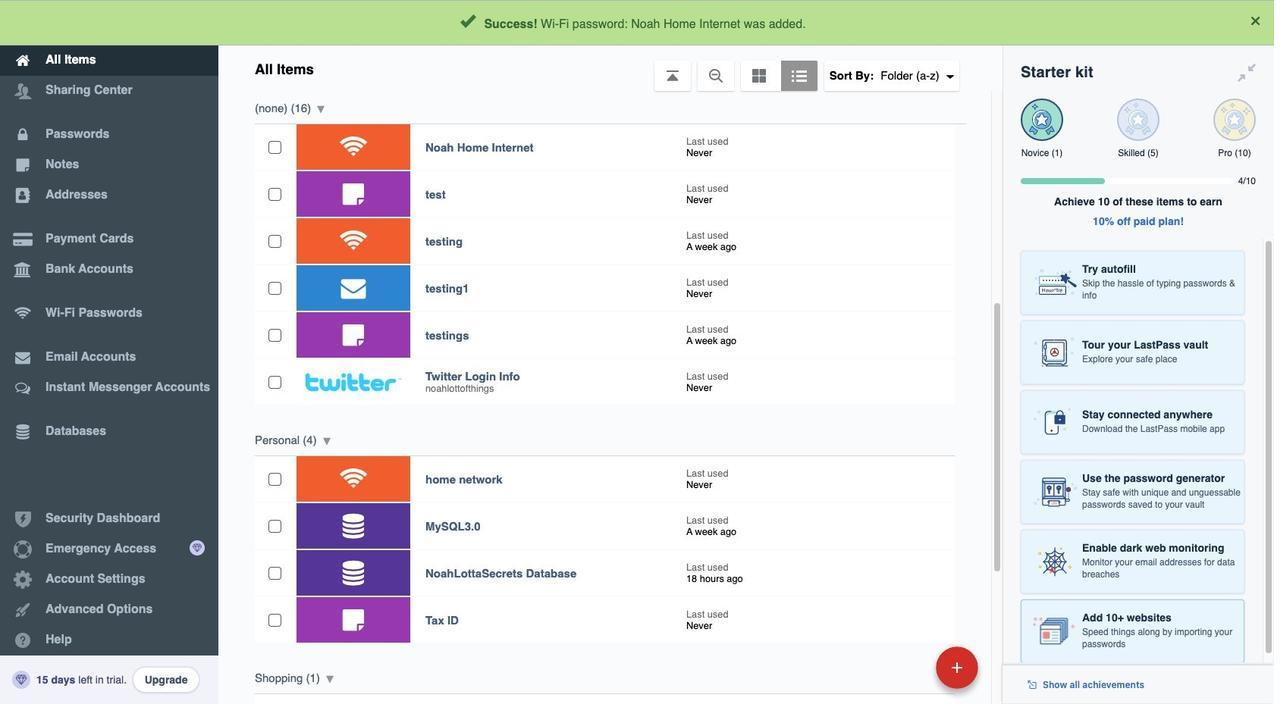 Task type: describe. For each thing, give the bounding box(es) containing it.
new item navigation
[[832, 642, 988, 705]]

search my vault text field
[[360, 6, 966, 39]]

main navigation navigation
[[0, 0, 218, 705]]



Task type: vqa. For each thing, say whether or not it's contained in the screenshot.
New item ELEMENT
yes



Task type: locate. For each thing, give the bounding box(es) containing it.
alert
[[0, 0, 1274, 46]]

vault options navigation
[[218, 46, 1003, 91]]

Search search field
[[360, 6, 966, 39]]

new item element
[[832, 646, 984, 689]]



